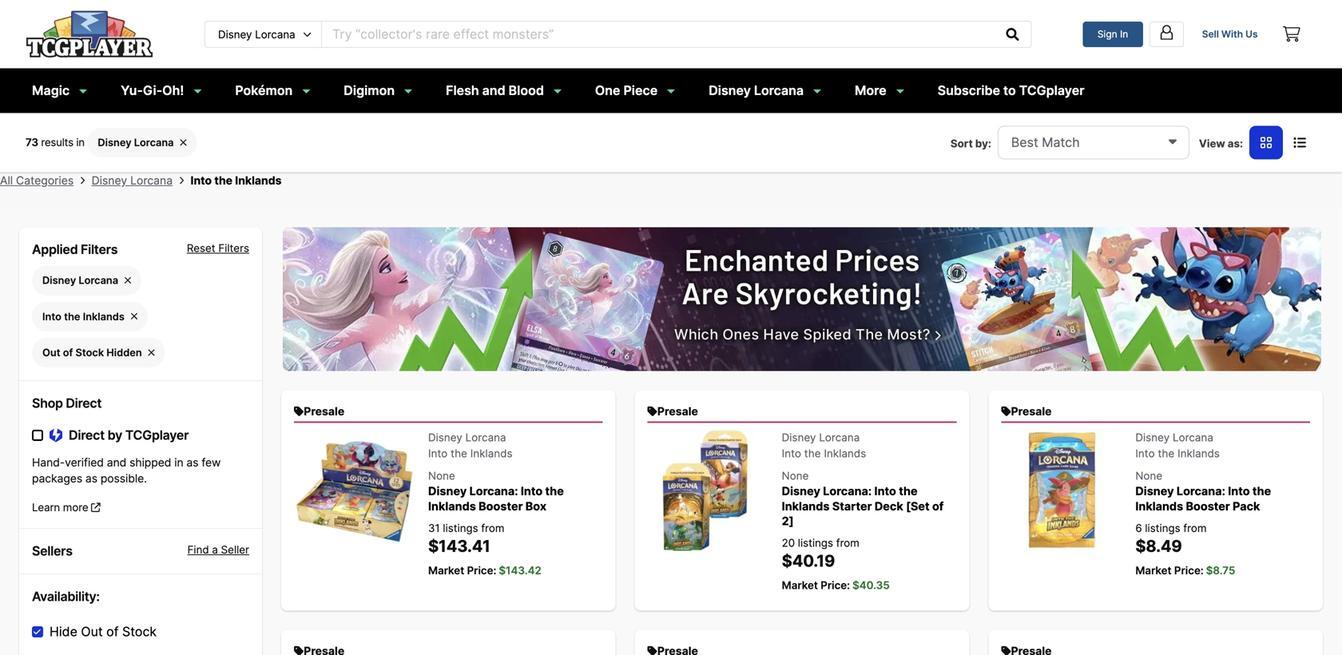 Task type: describe. For each thing, give the bounding box(es) containing it.
disney inside none disney lorcana: into the inklands booster pack
[[1136, 484, 1175, 498]]

reset
[[187, 242, 216, 255]]

shop
[[32, 396, 63, 411]]

find
[[188, 544, 209, 556]]

by
[[108, 428, 122, 443]]

box
[[526, 499, 547, 513]]

possible.
[[101, 472, 147, 486]]

in
[[1121, 28, 1129, 40]]

sign in
[[1098, 28, 1129, 40]]

all categories
[[0, 174, 74, 188]]

filters for reset filters
[[219, 242, 249, 255]]

results
[[41, 136, 73, 149]]

the inside none disney lorcana: into the inklands booster box
[[546, 484, 564, 498]]

disney lorcana into the inklands for $143.41
[[428, 431, 513, 460]]

from for $143.41
[[481, 522, 505, 535]]

blood
[[509, 83, 544, 98]]

view your shopping cart image
[[1284, 27, 1301, 42]]

sellers
[[32, 544, 72, 559]]

pack
[[1233, 499, 1261, 513]]

disney lorcana into the inklands for $8.49
[[1136, 431, 1220, 460]]

categories
[[16, 174, 74, 188]]

learn more link
[[32, 501, 101, 514]]

applied filters
[[32, 242, 118, 257]]

31 listings from $143.41 market price: $143.42
[[428, 522, 542, 577]]

2]
[[782, 514, 794, 528]]

best
[[1012, 135, 1039, 150]]

disney inside none disney lorcana: into the inklands starter deck [set of 2]
[[782, 484, 821, 498]]

piece
[[624, 83, 658, 98]]

presale for $143.41
[[304, 405, 345, 418]]

applied
[[32, 242, 78, 257]]

of inside "button"
[[63, 346, 73, 359]]

seller
[[221, 544, 249, 556]]

a
[[212, 544, 218, 556]]

subscribe to tcgplayer link
[[929, 75, 1095, 107]]

hide out of stock
[[50, 624, 157, 640]]

into inside into the inklands button
[[42, 310, 61, 323]]

0 horizontal spatial as
[[85, 472, 97, 486]]

$40.35
[[853, 579, 890, 592]]

20
[[782, 537, 795, 550]]

reset filters button
[[187, 240, 249, 259]]

as:
[[1228, 137, 1244, 150]]

into the inklands button
[[32, 302, 148, 332]]

into inside none disney lorcana: into the inklands booster box
[[521, 484, 543, 498]]

all
[[0, 174, 13, 188]]

reset filters
[[187, 242, 249, 255]]

packages
[[32, 472, 82, 486]]

hand-verified and shipped in as few packages as possible.
[[32, 456, 221, 486]]

list containing all categories
[[0, 172, 1343, 189]]

0 vertical spatial and
[[482, 83, 506, 98]]

pokémon
[[235, 83, 293, 98]]

angle right image for categories
[[80, 175, 85, 186]]

disney lorcana: into the inklands starter deck [set of 2] image
[[648, 430, 769, 551]]

tcgplayer.com image
[[26, 10, 153, 58]]

out of stock hidden button
[[32, 338, 165, 368]]

by:
[[976, 137, 992, 150]]

sell with us
[[1203, 28, 1258, 40]]

price: for $40.19
[[821, 579, 850, 592]]

learn more
[[32, 501, 91, 514]]

2 vertical spatial of
[[106, 624, 119, 640]]

31
[[428, 522, 440, 535]]

few
[[202, 456, 221, 470]]

disney lorcana: into the inklands booster pack image
[[1002, 430, 1123, 551]]

shop direct
[[32, 396, 102, 411]]

disney lorcana into the inklands for $40.19
[[782, 431, 867, 460]]

[set
[[906, 499, 930, 513]]

none disney lorcana: into the inklands starter deck [set of 2]
[[782, 470, 944, 528]]

73
[[26, 136, 38, 149]]

inklands up none disney lorcana: into the inklands booster pack
[[1178, 447, 1220, 460]]

the inside none disney lorcana: into the inklands booster pack
[[1253, 484, 1272, 498]]

lorcana: for $40.19
[[823, 484, 872, 498]]

sell
[[1203, 28, 1220, 40]]

$8.75
[[1207, 564, 1236, 577]]

lorcana: for $143.41
[[470, 484, 518, 498]]

find a seller
[[188, 544, 249, 556]]

0 vertical spatial disney lorcana button
[[87, 128, 197, 158]]

market for $40.19
[[782, 579, 818, 592]]

us
[[1246, 28, 1258, 40]]

yu-gi-oh!
[[121, 83, 184, 98]]

tcgplayer for subscribe to tcgplayer
[[1020, 83, 1085, 98]]

more
[[63, 501, 88, 514]]

one
[[595, 83, 621, 98]]

sort
[[951, 137, 973, 150]]

disney inside none disney lorcana: into the inklands booster box
[[428, 484, 467, 498]]

Direct by TCGplayer checkbox
[[32, 430, 43, 441]]

the up none disney lorcana: into the inklands booster box
[[451, 447, 468, 460]]

inklands inside none disney lorcana: into the inklands booster pack
[[1136, 499, 1184, 513]]

out of stock hidden
[[42, 346, 142, 359]]

listings for $143.41
[[443, 522, 478, 535]]

a grid of results image
[[1261, 136, 1272, 149]]

direct by tcgplayer
[[69, 428, 189, 443]]

Best Match field
[[998, 126, 1190, 160]]

check image
[[34, 628, 41, 636]]

from for $8.49
[[1184, 522, 1207, 535]]

into inside none disney lorcana: into the inklands starter deck [set of 2]
[[875, 484, 897, 498]]

disney lorcana link
[[92, 172, 173, 189]]

booster for $143.41
[[479, 499, 523, 513]]

listings for $40.19
[[798, 537, 834, 550]]

find a seller link
[[141, 542, 249, 561]]

6 listings from $8.49 market price: $8.75
[[1136, 522, 1236, 577]]

hidden
[[107, 346, 142, 359]]

of inside none disney lorcana: into the inklands starter deck [set of 2]
[[933, 499, 944, 513]]

into up none disney lorcana: into the inklands booster box
[[428, 447, 448, 460]]

disney lorcana: into the inklands booster box image
[[294, 430, 416, 551]]

flesh
[[446, 83, 479, 98]]

oh!
[[162, 83, 184, 98]]

lor enchanted lorcana cards are skyrocketing in price! image
[[283, 227, 1322, 371]]

xmark image
[[148, 348, 155, 358]]

view as:
[[1200, 137, 1244, 150]]

inklands up none disney lorcana: into the inklands starter deck [set of 2]
[[824, 447, 867, 460]]

out inside "button"
[[42, 346, 60, 359]]

hand-
[[32, 456, 65, 470]]

magic
[[32, 83, 70, 98]]



Task type: locate. For each thing, give the bounding box(es) containing it.
of
[[63, 346, 73, 359], [933, 499, 944, 513], [106, 624, 119, 640]]

booster for $8.49
[[1187, 499, 1231, 513]]

inklands up out of stock hidden "button"
[[83, 310, 125, 323]]

0 horizontal spatial angle right image
[[80, 175, 85, 186]]

starter
[[833, 499, 872, 513]]

disney lorcana into the inklands up none disney lorcana: into the inklands booster pack
[[1136, 431, 1220, 460]]

into the inklands up 'reset filters'
[[191, 174, 282, 188]]

hide
[[50, 624, 77, 640]]

20 listings from $40.19 market price: $40.35
[[782, 537, 890, 592]]

out up shop
[[42, 346, 60, 359]]

none up 31
[[428, 470, 455, 482]]

0 horizontal spatial price:
[[467, 564, 497, 577]]

into up deck
[[875, 484, 897, 498]]

2 vertical spatial xmark image
[[131, 311, 137, 322]]

none inside none disney lorcana: into the inklands booster box
[[428, 470, 455, 482]]

none disney lorcana: into the inklands booster box
[[428, 470, 564, 513]]

1 horizontal spatial out
[[81, 624, 103, 640]]

in inside hand-verified and shipped in as few packages as possible.
[[174, 456, 183, 470]]

into the inklands inside button
[[42, 310, 125, 323]]

market inside 20 listings from $40.19 market price: $40.35
[[782, 579, 818, 592]]

0 horizontal spatial out
[[42, 346, 60, 359]]

1 horizontal spatial lorcana:
[[823, 484, 872, 498]]

$40.19
[[782, 552, 835, 571]]

angle right image
[[80, 175, 85, 186], [179, 175, 184, 186]]

0 horizontal spatial of
[[63, 346, 73, 359]]

0 horizontal spatial stock
[[76, 346, 104, 359]]

from down none disney lorcana: into the inklands booster pack
[[1184, 522, 1207, 535]]

stock inside "button"
[[76, 346, 104, 359]]

none inside none disney lorcana: into the inklands starter deck [set of 2]
[[782, 470, 809, 482]]

market for $143.41
[[428, 564, 465, 577]]

and up possible.
[[107, 456, 127, 470]]

tcgplayer
[[1020, 83, 1085, 98], [125, 428, 189, 443]]

lorcana:
[[470, 484, 518, 498], [823, 484, 872, 498], [1177, 484, 1226, 498]]

from inside the 6 listings from $8.49 market price: $8.75
[[1184, 522, 1207, 535]]

the
[[214, 174, 233, 188], [64, 310, 80, 323], [451, 447, 468, 460], [805, 447, 821, 460], [1159, 447, 1175, 460], [546, 484, 564, 498], [899, 484, 918, 498], [1253, 484, 1272, 498]]

sell with us link
[[1191, 21, 1270, 47]]

price: inside 20 listings from $40.19 market price: $40.35
[[821, 579, 850, 592]]

market down $40.19
[[782, 579, 818, 592]]

price: inside the 31 listings from $143.41 market price: $143.42
[[467, 564, 497, 577]]

into up reset
[[191, 174, 212, 188]]

3 presale from the left
[[1012, 405, 1052, 418]]

in
[[76, 136, 87, 149], [174, 456, 183, 470]]

price:
[[467, 564, 497, 577], [1175, 564, 1204, 577], [821, 579, 850, 592]]

submit your search image
[[1007, 28, 1019, 41]]

market inside the 6 listings from $8.49 market price: $8.75
[[1136, 564, 1172, 577]]

direct by tcgplayer image
[[50, 428, 62, 443]]

0 horizontal spatial presale
[[304, 405, 345, 418]]

lorcana: up the 6 listings from $8.49 market price: $8.75
[[1177, 484, 1226, 498]]

2 horizontal spatial of
[[933, 499, 944, 513]]

2 horizontal spatial presale
[[1012, 405, 1052, 418]]

caret down image
[[1169, 135, 1177, 148]]

1 vertical spatial stock
[[122, 624, 157, 640]]

in right 'shipped'
[[174, 456, 183, 470]]

1 vertical spatial xmark image
[[125, 275, 131, 285]]

1 none from the left
[[428, 470, 455, 482]]

into up 2]
[[782, 447, 802, 460]]

booster
[[479, 499, 523, 513], [1187, 499, 1231, 513]]

listings inside the 31 listings from $143.41 market price: $143.42
[[443, 522, 478, 535]]

2 presale from the left
[[658, 405, 698, 418]]

1 vertical spatial as
[[85, 472, 97, 486]]

yu-
[[121, 83, 143, 98]]

the up none disney lorcana: into the inklands booster pack
[[1159, 447, 1175, 460]]

1 horizontal spatial of
[[106, 624, 119, 640]]

xmark image inside into the inklands button
[[131, 311, 137, 322]]

1 lorcana: from the left
[[470, 484, 518, 498]]

out right hide
[[81, 624, 103, 640]]

from inside the 31 listings from $143.41 market price: $143.42
[[481, 522, 505, 535]]

1 horizontal spatial stock
[[122, 624, 157, 640]]

1 horizontal spatial tcgplayer
[[1020, 83, 1085, 98]]

direct right shop
[[66, 396, 102, 411]]

2 horizontal spatial from
[[1184, 522, 1207, 535]]

none disney lorcana: into the inklands booster pack
[[1136, 470, 1272, 513]]

into the inklands
[[191, 174, 282, 188], [42, 310, 125, 323]]

match
[[1042, 135, 1080, 150]]

inklands
[[235, 174, 282, 188], [83, 310, 125, 323], [471, 447, 513, 460], [824, 447, 867, 460], [1178, 447, 1220, 460], [428, 499, 476, 513], [782, 499, 830, 513], [1136, 499, 1184, 513]]

2 horizontal spatial none
[[1136, 470, 1163, 482]]

3 none from the left
[[1136, 470, 1163, 482]]

0 horizontal spatial lorcana:
[[470, 484, 518, 498]]

inklands up 6
[[1136, 499, 1184, 513]]

2 lorcana: from the left
[[823, 484, 872, 498]]

price: down $143.41
[[467, 564, 497, 577]]

1 horizontal spatial presale
[[658, 405, 698, 418]]

inklands inside button
[[83, 310, 125, 323]]

the inside button
[[64, 310, 80, 323]]

2 none from the left
[[782, 470, 809, 482]]

0 horizontal spatial booster
[[479, 499, 523, 513]]

of right hide
[[106, 624, 119, 640]]

price: for $143.41
[[467, 564, 497, 577]]

flesh and blood
[[446, 83, 544, 98]]

filters for applied filters
[[81, 242, 118, 257]]

2 filters from the left
[[219, 242, 249, 255]]

xmark image down oh! on the top of the page
[[180, 137, 187, 148]]

from inside 20 listings from $40.19 market price: $40.35
[[837, 537, 860, 550]]

1 filters from the left
[[81, 242, 118, 257]]

None text field
[[322, 21, 995, 47]]

0 horizontal spatial tcgplayer
[[125, 428, 189, 443]]

1 vertical spatial out
[[81, 624, 103, 640]]

1 vertical spatial direct
[[69, 428, 105, 443]]

list
[[0, 172, 1343, 189]]

0 vertical spatial out
[[42, 346, 60, 359]]

filters right reset
[[219, 242, 249, 255]]

none up 2]
[[782, 470, 809, 482]]

1 presale from the left
[[304, 405, 345, 418]]

0 vertical spatial in
[[76, 136, 87, 149]]

lorcana: inside none disney lorcana: into the inklands starter deck [set of 2]
[[823, 484, 872, 498]]

0 horizontal spatial none
[[428, 470, 455, 482]]

view
[[1200, 137, 1226, 150]]

into up box
[[521, 484, 543, 498]]

market down $8.49
[[1136, 564, 1172, 577]]

tag image
[[648, 406, 658, 417], [1002, 406, 1012, 417], [294, 646, 304, 655], [648, 646, 658, 655], [1002, 646, 1012, 655]]

price: left the $40.35
[[821, 579, 850, 592]]

price: inside the 6 listings from $8.49 market price: $8.75
[[1175, 564, 1204, 577]]

listings for $8.49
[[1146, 522, 1181, 535]]

disney lorcana button down applied filters
[[32, 266, 142, 296]]

direct
[[66, 396, 102, 411], [69, 428, 105, 443]]

listings
[[443, 522, 478, 535], [1146, 522, 1181, 535], [798, 537, 834, 550]]

as
[[187, 456, 199, 470], [85, 472, 97, 486]]

of down into the inklands button
[[63, 346, 73, 359]]

presale for $40.19
[[658, 405, 698, 418]]

into
[[191, 174, 212, 188], [42, 310, 61, 323], [428, 447, 448, 460], [782, 447, 802, 460], [1136, 447, 1155, 460], [521, 484, 543, 498], [875, 484, 897, 498], [1229, 484, 1251, 498]]

$143.42
[[499, 564, 542, 577]]

verified
[[65, 456, 104, 470]]

inklands up 2]
[[782, 499, 830, 513]]

$8.49
[[1136, 537, 1183, 556]]

the up none disney lorcana: into the inklands starter deck [set of 2]
[[805, 447, 821, 460]]

the up out of stock hidden
[[64, 310, 80, 323]]

1 horizontal spatial none
[[782, 470, 809, 482]]

stock right hide
[[122, 624, 157, 640]]

none up 6
[[1136, 470, 1163, 482]]

6
[[1136, 522, 1143, 535]]

lorcana: inside none disney lorcana: into the inklands booster pack
[[1177, 484, 1226, 498]]

2 booster from the left
[[1187, 499, 1231, 513]]

inklands up 'reset filters'
[[235, 174, 282, 188]]

arrow up right from square image
[[91, 502, 101, 513]]

2 horizontal spatial listings
[[1146, 522, 1181, 535]]

lorcana: for $8.49
[[1177, 484, 1226, 498]]

out
[[42, 346, 60, 359], [81, 624, 103, 640]]

inklands inside list
[[235, 174, 282, 188]]

disney lorcana button
[[87, 128, 197, 158], [32, 266, 142, 296]]

0 horizontal spatial listings
[[443, 522, 478, 535]]

1 horizontal spatial price:
[[821, 579, 850, 592]]

2 disney lorcana into the inklands from the left
[[782, 431, 867, 460]]

1 horizontal spatial in
[[174, 456, 183, 470]]

disney lorcana into the inklands up none disney lorcana: into the inklands starter deck [set of 2]
[[782, 431, 867, 460]]

deck
[[875, 499, 904, 513]]

2 angle right image from the left
[[179, 175, 184, 186]]

none inside none disney lorcana: into the inklands booster pack
[[1136, 470, 1163, 482]]

from down starter
[[837, 537, 860, 550]]

0 horizontal spatial and
[[107, 456, 127, 470]]

as down verified
[[85, 472, 97, 486]]

none for $40.19
[[782, 470, 809, 482]]

the up box
[[546, 484, 564, 498]]

into inside none disney lorcana: into the inklands booster pack
[[1229, 484, 1251, 498]]

tcgplayer right to
[[1020, 83, 1085, 98]]

2 horizontal spatial price:
[[1175, 564, 1204, 577]]

booster left box
[[479, 499, 523, 513]]

1 vertical spatial disney lorcana button
[[32, 266, 142, 296]]

none
[[428, 470, 455, 482], [782, 470, 809, 482], [1136, 470, 1163, 482]]

lorcana: up the 31 listings from $143.41 market price: $143.42
[[470, 484, 518, 498]]

best match
[[1012, 135, 1080, 150]]

0 horizontal spatial market
[[428, 564, 465, 577]]

user icon image
[[1159, 24, 1176, 41]]

xmark image for 73
[[180, 137, 187, 148]]

into up none disney lorcana: into the inklands booster pack
[[1136, 447, 1155, 460]]

none for $143.41
[[428, 470, 455, 482]]

73 results
[[26, 136, 76, 149]]

0 vertical spatial of
[[63, 346, 73, 359]]

the up [set
[[899, 484, 918, 498]]

angle right image right disney lorcana link
[[179, 175, 184, 186]]

0 horizontal spatial from
[[481, 522, 505, 535]]

1 horizontal spatial booster
[[1187, 499, 1231, 513]]

gi-
[[143, 83, 162, 98]]

subscribe to tcgplayer
[[938, 83, 1085, 98]]

0 vertical spatial direct
[[66, 396, 102, 411]]

1 horizontal spatial angle right image
[[179, 175, 184, 186]]

into up out of stock hidden
[[42, 310, 61, 323]]

price: left $8.75
[[1175, 564, 1204, 577]]

from down none disney lorcana: into the inklands booster box
[[481, 522, 505, 535]]

the inside none disney lorcana: into the inklands starter deck [set of 2]
[[899, 484, 918, 498]]

stock left hidden
[[76, 346, 104, 359]]

from
[[481, 522, 505, 535], [1184, 522, 1207, 535], [837, 537, 860, 550]]

disney lorcana into the inklands up none disney lorcana: into the inklands booster box
[[428, 431, 513, 460]]

to
[[1004, 83, 1016, 98]]

lorcana inside disney lorcana link
[[130, 174, 173, 188]]

none for $8.49
[[1136, 470, 1163, 482]]

of right [set
[[933, 499, 944, 513]]

1 horizontal spatial market
[[782, 579, 818, 592]]

disney lorcana into the inklands
[[428, 431, 513, 460], [782, 431, 867, 460], [1136, 431, 1220, 460]]

1 disney lorcana into the inklands from the left
[[428, 431, 513, 460]]

market for $8.49
[[1136, 564, 1172, 577]]

and inside hand-verified and shipped in as few packages as possible.
[[107, 456, 127, 470]]

booster inside none disney lorcana: into the inklands booster box
[[479, 499, 523, 513]]

inklands up 31
[[428, 499, 476, 513]]

listings inside the 6 listings from $8.49 market price: $8.75
[[1146, 522, 1181, 535]]

lorcana
[[754, 83, 804, 98], [134, 136, 174, 149], [130, 174, 173, 188], [79, 274, 118, 287], [466, 431, 506, 444], [820, 431, 860, 444], [1173, 431, 1214, 444]]

1 vertical spatial and
[[107, 456, 127, 470]]

angle right image for lorcana
[[179, 175, 184, 186]]

disney lorcana button up disney lorcana link
[[87, 128, 197, 158]]

one piece
[[595, 83, 658, 98]]

2 horizontal spatial lorcana:
[[1177, 484, 1226, 498]]

$143.41
[[428, 537, 491, 556]]

xmark image up hidden
[[131, 311, 137, 322]]

0 vertical spatial tcgplayer
[[1020, 83, 1085, 98]]

market down $143.41
[[428, 564, 465, 577]]

0 horizontal spatial into the inklands
[[42, 310, 125, 323]]

and right flesh
[[482, 83, 506, 98]]

0 horizontal spatial disney lorcana into the inklands
[[428, 431, 513, 460]]

xmark image for applied filters
[[131, 311, 137, 322]]

the up 'reset filters'
[[214, 174, 233, 188]]

shipped
[[130, 456, 171, 470]]

availability:
[[32, 589, 100, 605]]

disney
[[709, 83, 751, 98], [98, 136, 132, 149], [92, 174, 127, 188], [42, 274, 76, 287], [428, 431, 463, 444], [782, 431, 816, 444], [1136, 431, 1170, 444], [428, 484, 467, 498], [782, 484, 821, 498], [1136, 484, 1175, 498]]

0 vertical spatial stock
[[76, 346, 104, 359]]

a list of results image
[[1294, 136, 1307, 149]]

as left few
[[187, 456, 199, 470]]

1 horizontal spatial into the inklands
[[191, 174, 282, 188]]

listings up $8.49
[[1146, 522, 1181, 535]]

0 horizontal spatial filters
[[81, 242, 118, 257]]

1 vertical spatial tcgplayer
[[125, 428, 189, 443]]

with
[[1222, 28, 1244, 40]]

tcgplayer up 'shipped'
[[125, 428, 189, 443]]

Hide Out of Stock checkbox
[[32, 627, 43, 638]]

1 horizontal spatial from
[[837, 537, 860, 550]]

booster inside none disney lorcana: into the inklands booster pack
[[1187, 499, 1231, 513]]

2 horizontal spatial market
[[1136, 564, 1172, 577]]

lorcana: inside none disney lorcana: into the inklands booster box
[[470, 484, 518, 498]]

the up pack
[[1253, 484, 1272, 498]]

tcgplayer for direct by tcgplayer
[[125, 428, 189, 443]]

0 vertical spatial as
[[187, 456, 199, 470]]

filters inside button
[[219, 242, 249, 255]]

0 vertical spatial xmark image
[[180, 137, 187, 148]]

listings inside 20 listings from $40.19 market price: $40.35
[[798, 537, 834, 550]]

inklands inside none disney lorcana: into the inklands booster box
[[428, 499, 476, 513]]

inklands inside none disney lorcana: into the inklands starter deck [set of 2]
[[782, 499, 830, 513]]

from for $40.19
[[837, 537, 860, 550]]

sign
[[1098, 28, 1118, 40]]

all categories link
[[0, 172, 74, 189]]

lorcana: up starter
[[823, 484, 872, 498]]

xmark image
[[180, 137, 187, 148], [125, 275, 131, 285], [131, 311, 137, 322]]

learn
[[32, 501, 60, 514]]

1 angle right image from the left
[[80, 175, 85, 186]]

1 vertical spatial into the inklands
[[42, 310, 125, 323]]

presale for $8.49
[[1012, 405, 1052, 418]]

listings up $40.19
[[798, 537, 834, 550]]

1 horizontal spatial listings
[[798, 537, 834, 550]]

market inside the 31 listings from $143.41 market price: $143.42
[[428, 564, 465, 577]]

more
[[855, 83, 887, 98]]

sort by:
[[951, 137, 992, 150]]

1 horizontal spatial and
[[482, 83, 506, 98]]

digimon
[[344, 83, 395, 98]]

filters right applied
[[81, 242, 118, 257]]

tcgplayer inside "subscribe to tcgplayer" link
[[1020, 83, 1085, 98]]

disney lorcana
[[709, 83, 804, 98], [98, 136, 174, 149], [92, 174, 173, 188], [42, 274, 118, 287]]

3 disney lorcana into the inklands from the left
[[1136, 431, 1220, 460]]

booster left pack
[[1187, 499, 1231, 513]]

listings up $143.41
[[443, 522, 478, 535]]

xmark image up into the inklands button
[[125, 275, 131, 285]]

the inside list
[[214, 174, 233, 188]]

presale
[[304, 405, 345, 418], [658, 405, 698, 418], [1012, 405, 1052, 418]]

1 horizontal spatial as
[[187, 456, 199, 470]]

0 vertical spatial into the inklands
[[191, 174, 282, 188]]

1 horizontal spatial disney lorcana into the inklands
[[782, 431, 867, 460]]

inklands up none disney lorcana: into the inklands booster box
[[471, 447, 513, 460]]

subscribe
[[938, 83, 1001, 98]]

in right the results
[[76, 136, 87, 149]]

sign in link
[[1083, 21, 1144, 47]]

into the inklands up out of stock hidden
[[42, 310, 125, 323]]

1 booster from the left
[[479, 499, 523, 513]]

1 vertical spatial in
[[174, 456, 183, 470]]

angle right image right categories
[[80, 175, 85, 186]]

3 lorcana: from the left
[[1177, 484, 1226, 498]]

0 horizontal spatial in
[[76, 136, 87, 149]]

direct up verified
[[69, 428, 105, 443]]

price: for $8.49
[[1175, 564, 1204, 577]]

filters
[[81, 242, 118, 257], [219, 242, 249, 255]]

1 horizontal spatial filters
[[219, 242, 249, 255]]

into up pack
[[1229, 484, 1251, 498]]

tag image
[[294, 406, 304, 417]]

2 horizontal spatial disney lorcana into the inklands
[[1136, 431, 1220, 460]]

and
[[482, 83, 506, 98], [107, 456, 127, 470]]

1 vertical spatial of
[[933, 499, 944, 513]]



Task type: vqa. For each thing, say whether or not it's contained in the screenshot.
of to the middle
yes



